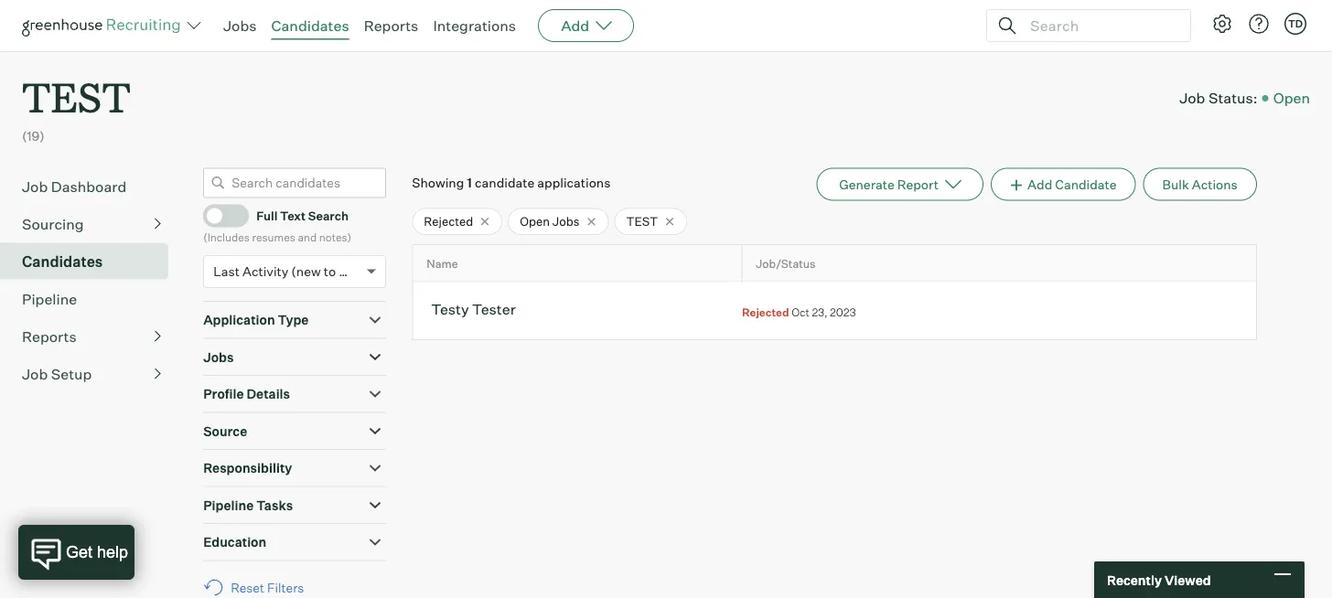 Task type: locate. For each thing, give the bounding box(es) containing it.
checkmark image
[[211, 209, 225, 222]]

open jobs
[[520, 214, 580, 228]]

open right the status:
[[1273, 89, 1310, 107]]

1 vertical spatial pipeline
[[203, 497, 254, 513]]

0 vertical spatial open
[[1273, 89, 1310, 107]]

0 vertical spatial rejected
[[424, 214, 473, 228]]

integrations link
[[433, 16, 516, 35]]

1 horizontal spatial add
[[1028, 176, 1052, 192]]

open for open jobs
[[520, 214, 550, 228]]

1 vertical spatial reports link
[[22, 325, 161, 347]]

job left the status:
[[1179, 89, 1205, 107]]

application
[[203, 312, 275, 328]]

reports link up the job setup link
[[22, 325, 161, 347]]

job up sourcing
[[22, 177, 48, 196]]

testy tester link
[[431, 300, 516, 321]]

0 vertical spatial reports
[[364, 16, 418, 35]]

candidates link down 'sourcing' link
[[22, 250, 161, 272]]

name
[[427, 256, 458, 271]]

0 vertical spatial pipeline
[[22, 290, 77, 308]]

0 vertical spatial candidates
[[271, 16, 349, 35]]

last activity (new to old)
[[213, 264, 362, 280]]

configure image
[[1211, 13, 1233, 35]]

pipeline down sourcing
[[22, 290, 77, 308]]

testy
[[431, 300, 469, 319]]

setup
[[51, 365, 92, 383]]

pipeline link
[[22, 288, 161, 310]]

rejected
[[424, 214, 473, 228], [742, 305, 789, 319]]

tasks
[[256, 497, 293, 513]]

2 vertical spatial job
[[22, 365, 48, 383]]

0 horizontal spatial rejected
[[424, 214, 473, 228]]

open down showing 1 candidate applications
[[520, 214, 550, 228]]

add inside popup button
[[561, 16, 589, 35]]

job status:
[[1179, 89, 1258, 107]]

1 horizontal spatial reports
[[364, 16, 418, 35]]

1 horizontal spatial candidates
[[271, 16, 349, 35]]

actions
[[1192, 176, 1238, 192]]

1
[[467, 174, 472, 190]]

1 horizontal spatial rejected
[[742, 305, 789, 319]]

reports link
[[364, 16, 418, 35], [22, 325, 161, 347]]

0 horizontal spatial test
[[22, 70, 131, 124]]

pipeline inside the pipeline link
[[22, 290, 77, 308]]

rejected down showing
[[424, 214, 473, 228]]

candidates link right jobs link
[[271, 16, 349, 35]]

jobs
[[223, 16, 257, 35], [552, 214, 580, 228], [203, 349, 234, 365]]

add
[[561, 16, 589, 35], [1028, 176, 1052, 192]]

0 horizontal spatial pipeline
[[22, 290, 77, 308]]

reports
[[364, 16, 418, 35], [22, 327, 77, 346]]

details
[[247, 386, 290, 402]]

0 horizontal spatial open
[[520, 214, 550, 228]]

1 vertical spatial open
[[520, 214, 550, 228]]

showing 1 candidate applications
[[412, 174, 611, 190]]

open for open
[[1273, 89, 1310, 107]]

showing
[[412, 174, 464, 190]]

bulk actions link
[[1143, 168, 1257, 201]]

job setup
[[22, 365, 92, 383]]

testy tester
[[431, 300, 516, 319]]

1 vertical spatial reports
[[22, 327, 77, 346]]

1 vertical spatial job
[[22, 177, 48, 196]]

1 vertical spatial rejected
[[742, 305, 789, 319]]

open
[[1273, 89, 1310, 107], [520, 214, 550, 228]]

rejected oct 23, 2023
[[742, 305, 856, 319]]

candidate reports are now available! apply filters and select "view in app" element
[[816, 168, 983, 201]]

text
[[280, 209, 306, 223]]

rejected for rejected
[[424, 214, 473, 228]]

pipeline
[[22, 290, 77, 308], [203, 497, 254, 513]]

pipeline up education
[[203, 497, 254, 513]]

reports left integrations
[[364, 16, 418, 35]]

2023
[[830, 305, 856, 319]]

reset filters
[[231, 580, 304, 596]]

0 horizontal spatial add
[[561, 16, 589, 35]]

candidates down sourcing
[[22, 252, 103, 271]]

reset filters button
[[203, 571, 313, 598]]

job
[[1179, 89, 1205, 107], [22, 177, 48, 196], [22, 365, 48, 383]]

td
[[1288, 17, 1303, 30]]

add for add
[[561, 16, 589, 35]]

0 vertical spatial test
[[22, 70, 131, 124]]

1 vertical spatial add
[[1028, 176, 1052, 192]]

0 horizontal spatial candidates
[[22, 252, 103, 271]]

reset
[[231, 580, 264, 596]]

0 vertical spatial add
[[561, 16, 589, 35]]

generate
[[839, 176, 895, 192]]

tester
[[472, 300, 516, 319]]

reports link left integrations
[[364, 16, 418, 35]]

job dashboard link
[[22, 175, 161, 197]]

1 horizontal spatial pipeline
[[203, 497, 254, 513]]

1 vertical spatial jobs
[[552, 214, 580, 228]]

rejected left oct
[[742, 305, 789, 319]]

candidates
[[271, 16, 349, 35], [22, 252, 103, 271]]

1 vertical spatial test
[[626, 214, 658, 228]]

1 vertical spatial candidates link
[[22, 250, 161, 272]]

source
[[203, 423, 247, 439]]

recently
[[1107, 572, 1162, 588]]

test (19)
[[22, 70, 131, 144]]

1 horizontal spatial reports link
[[364, 16, 418, 35]]

0 horizontal spatial reports link
[[22, 325, 161, 347]]

1 horizontal spatial test
[[626, 214, 658, 228]]

viewed
[[1165, 572, 1211, 588]]

0 vertical spatial job
[[1179, 89, 1205, 107]]

candidates right jobs link
[[271, 16, 349, 35]]

2 vertical spatial jobs
[[203, 349, 234, 365]]

1 horizontal spatial candidates link
[[271, 16, 349, 35]]

test link
[[22, 51, 131, 127]]

full text search (includes resumes and notes)
[[203, 209, 351, 244]]

profile
[[203, 386, 244, 402]]

job left setup
[[22, 365, 48, 383]]

test for test
[[626, 214, 658, 228]]

0 horizontal spatial candidates link
[[22, 250, 161, 272]]

candidates link
[[271, 16, 349, 35], [22, 250, 161, 272]]

0 horizontal spatial reports
[[22, 327, 77, 346]]

test
[[22, 70, 131, 124], [626, 214, 658, 228]]

reports up job setup
[[22, 327, 77, 346]]

td button
[[1285, 13, 1306, 35]]

rejected for rejected oct 23, 2023
[[742, 305, 789, 319]]

1 horizontal spatial open
[[1273, 89, 1310, 107]]

Search text field
[[1026, 12, 1174, 39]]

activity
[[242, 264, 289, 280]]



Task type: describe. For each thing, give the bounding box(es) containing it.
pipeline for pipeline tasks
[[203, 497, 254, 513]]

add for add candidate
[[1028, 176, 1052, 192]]

search
[[308, 209, 349, 223]]

0 vertical spatial reports link
[[364, 16, 418, 35]]

dashboard
[[51, 177, 126, 196]]

last
[[213, 264, 240, 280]]

0 vertical spatial candidates link
[[271, 16, 349, 35]]

profile details
[[203, 386, 290, 402]]

(includes
[[203, 231, 250, 244]]

full
[[256, 209, 278, 223]]

add candidate
[[1028, 176, 1117, 192]]

candidate
[[475, 174, 535, 190]]

job for job dashboard
[[22, 177, 48, 196]]

1 vertical spatial candidates
[[22, 252, 103, 271]]

generate report
[[839, 176, 939, 192]]

job setup link
[[22, 363, 161, 385]]

application type
[[203, 312, 309, 328]]

job for job status:
[[1179, 89, 1205, 107]]

job dashboard
[[22, 177, 126, 196]]

Search candidates field
[[203, 168, 386, 198]]

filters
[[267, 580, 304, 596]]

jobs link
[[223, 16, 257, 35]]

(19)
[[22, 128, 45, 144]]

resumes
[[252, 231, 295, 244]]

sourcing
[[22, 215, 84, 233]]

last activity (new to old) option
[[213, 264, 362, 280]]

23,
[[812, 305, 828, 319]]

test for test (19)
[[22, 70, 131, 124]]

bulk actions
[[1162, 176, 1238, 192]]

responsibility
[[203, 460, 292, 476]]

add button
[[538, 9, 634, 42]]

status:
[[1209, 89, 1258, 107]]

and
[[298, 231, 317, 244]]

sourcing link
[[22, 213, 161, 235]]

oct
[[792, 305, 809, 319]]

greenhouse recruiting image
[[22, 15, 187, 37]]

pipeline for pipeline
[[22, 290, 77, 308]]

candidate
[[1055, 176, 1117, 192]]

recently viewed
[[1107, 572, 1211, 588]]

job for job setup
[[22, 365, 48, 383]]

old)
[[339, 264, 362, 280]]

td button
[[1281, 9, 1310, 38]]

notes)
[[319, 231, 351, 244]]

bulk
[[1162, 176, 1189, 192]]

job/status
[[756, 256, 816, 271]]

education
[[203, 534, 266, 550]]

applications
[[537, 174, 611, 190]]

pipeline tasks
[[203, 497, 293, 513]]

generate report button
[[816, 168, 983, 201]]

(new
[[291, 264, 321, 280]]

to
[[324, 264, 336, 280]]

integrations
[[433, 16, 516, 35]]

add candidate link
[[991, 168, 1136, 201]]

0 vertical spatial jobs
[[223, 16, 257, 35]]

report
[[897, 176, 939, 192]]

type
[[278, 312, 309, 328]]



Task type: vqa. For each thing, say whether or not it's contained in the screenshot.
the HRIS
no



